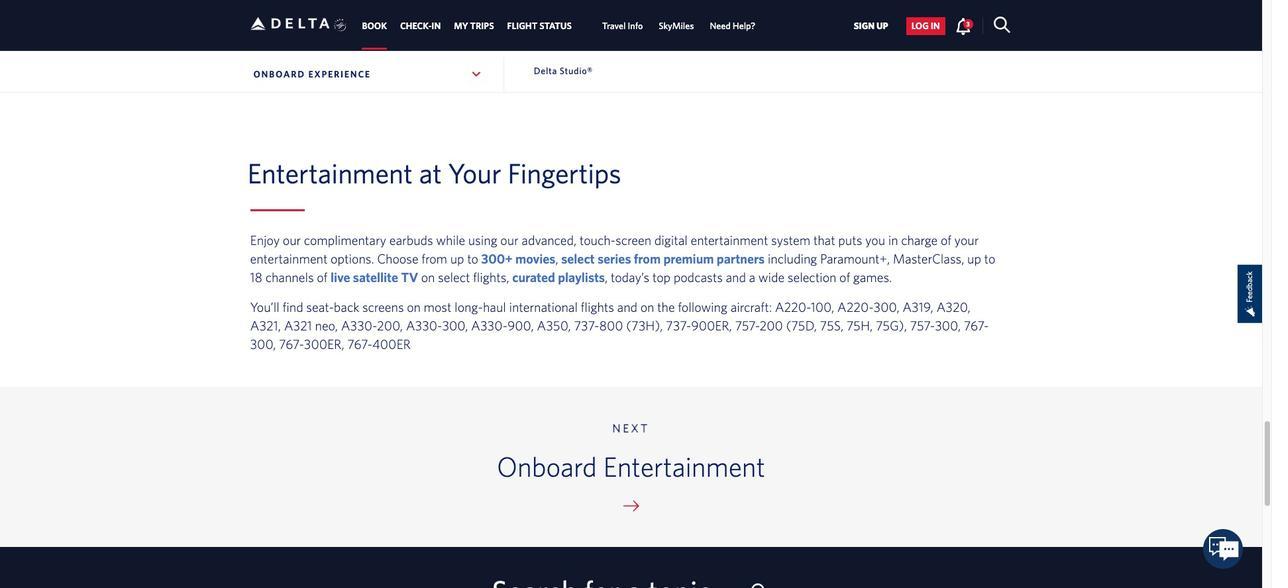 Task type: locate. For each thing, give the bounding box(es) containing it.
curated
[[513, 270, 555, 285]]

300+
[[482, 251, 513, 267]]

up down your
[[968, 251, 982, 267]]

1 horizontal spatial and
[[726, 270, 746, 285]]

teaches inside james suckling teaches wine appreciation
[[395, 41, 439, 57]]

0 vertical spatial in
[[931, 21, 941, 31]]

check-
[[400, 21, 432, 31]]

of inside including paramount+, masterclass, up to 18 channels of
[[317, 270, 328, 285]]

1 757- from the left
[[735, 318, 760, 334]]

0 horizontal spatial on
[[407, 300, 421, 315]]

0 horizontal spatial onboard
[[254, 69, 305, 80]]

premium
[[664, 251, 714, 267]]

1 horizontal spatial entertainment
[[691, 233, 769, 248]]

a330- down most
[[406, 318, 442, 334]]

0 horizontal spatial 767-
[[279, 337, 304, 352]]

0 horizontal spatial select
[[438, 270, 470, 285]]

entertainment up channels
[[250, 251, 328, 267]]

,
[[556, 251, 559, 267], [605, 270, 608, 285]]

up
[[451, 251, 464, 267], [968, 251, 982, 267]]

games.
[[854, 270, 893, 285]]

300, down long-
[[442, 318, 468, 334]]

1 vertical spatial entertainment
[[604, 451, 766, 483]]

international
[[509, 300, 578, 315]]

to inside including paramount+, masterclass, up to 18 channels of
[[985, 251, 996, 267]]

1 vertical spatial select
[[438, 270, 470, 285]]

737- down flights
[[574, 318, 600, 334]]

status
[[540, 21, 572, 31]]

select up the playlists
[[562, 251, 595, 267]]

2 737- from the left
[[666, 318, 692, 334]]

0 horizontal spatial to
[[467, 251, 479, 267]]

1 horizontal spatial to
[[985, 251, 996, 267]]

live
[[331, 270, 350, 285]]

1 vertical spatial entertainment
[[250, 251, 328, 267]]

skymiles link
[[659, 14, 694, 38]]

1 from from the left
[[422, 251, 448, 267]]

delta studio®
[[534, 66, 593, 76]]

onboard experience button
[[250, 58, 486, 91]]

onboard experience
[[254, 69, 371, 80]]

skyteam image
[[334, 5, 347, 46]]

0 horizontal spatial 757-
[[735, 318, 760, 334]]

a330- down haul
[[471, 318, 508, 334]]

while
[[436, 233, 465, 248]]

my trips link
[[454, 14, 494, 38]]

1 horizontal spatial onboard
[[497, 451, 597, 483]]

1 our from the left
[[283, 233, 301, 248]]

entertainment
[[248, 157, 413, 189], [604, 451, 766, 483]]

3
[[967, 20, 970, 28]]

of inside kris jenner on the power of personal branding
[[673, 41, 684, 57]]

1 horizontal spatial in
[[931, 21, 941, 31]]

tab list
[[356, 0, 764, 50]]

1 teaches from the left
[[395, 41, 439, 57]]

and up 800
[[618, 300, 638, 315]]

teaches down check-
[[395, 41, 439, 57]]

to inside enjoy our complimentary earbuds while using our advanced, touch-screen digital entertainment system that puts you in charge of your entertainment options. choose from up to
[[467, 251, 479, 267]]

a220- up the 75h, on the right of the page
[[838, 300, 874, 315]]

our right enjoy
[[283, 233, 301, 248]]

, up curated playlists link
[[556, 251, 559, 267]]

from down while
[[422, 251, 448, 267]]

in right log on the top
[[931, 21, 941, 31]]

in
[[931, 21, 941, 31], [889, 233, 899, 248]]

flight status link
[[508, 14, 572, 38]]

onboard inside dropdown button
[[254, 69, 305, 80]]

paramount+,
[[821, 251, 890, 267]]

of down skymiles link
[[673, 41, 684, 57]]

1 vertical spatial and
[[618, 300, 638, 315]]

767- down a321
[[279, 337, 304, 352]]

check-in link
[[400, 14, 441, 38]]

today's
[[611, 270, 650, 285]]

and
[[726, 270, 746, 285], [618, 300, 638, 315]]

1 horizontal spatial entertainment
[[604, 451, 766, 483]]

your
[[955, 233, 979, 248]]

1 horizontal spatial ,
[[605, 270, 608, 285]]

757- down the aircraft:
[[735, 318, 760, 334]]

satellite
[[353, 270, 398, 285]]

2 teaches from the left
[[875, 41, 920, 57]]

a320,
[[937, 300, 971, 315]]

300,
[[874, 300, 900, 315], [442, 318, 468, 334], [936, 318, 961, 334], [250, 337, 276, 352]]

1 horizontal spatial a220-
[[838, 300, 874, 315]]

to down using
[[467, 251, 479, 267]]

need help? link
[[710, 14, 756, 38]]

0 horizontal spatial ,
[[556, 251, 559, 267]]

2 up from the left
[[968, 251, 982, 267]]

from down screen at the top of page
[[634, 251, 661, 267]]

back
[[334, 300, 359, 315]]

onboard for onboard entertainment
[[497, 451, 597, 483]]

1 horizontal spatial select
[[562, 251, 595, 267]]

, down series
[[605, 270, 608, 285]]

delta
[[534, 66, 558, 76]]

on right tv
[[421, 270, 435, 285]]

on left the the
[[641, 300, 655, 315]]

0 horizontal spatial a220-
[[775, 300, 811, 315]]

1 horizontal spatial 757-
[[911, 318, 936, 334]]

kris jenner on the power of personal branding
[[530, 41, 733, 79]]

our
[[283, 233, 301, 248], [501, 233, 519, 248]]

check-in
[[400, 21, 441, 31]]

1 horizontal spatial a330-
[[406, 318, 442, 334]]

0 horizontal spatial a330-
[[341, 318, 377, 334]]

1 up from the left
[[451, 251, 464, 267]]

1 a330- from the left
[[341, 318, 377, 334]]

digital
[[655, 233, 688, 248]]

of left your
[[941, 233, 952, 248]]

1 to from the left
[[467, 251, 479, 267]]

800
[[600, 318, 623, 334]]

767- down the a320,
[[964, 318, 989, 334]]

in inside enjoy our complimentary earbuds while using our advanced, touch-screen digital entertainment system that puts you in charge of your entertainment options. choose from up to
[[889, 233, 899, 248]]

jenner
[[554, 41, 590, 57]]

screens
[[363, 300, 404, 315]]

0 horizontal spatial in
[[889, 233, 899, 248]]

0 horizontal spatial up
[[451, 251, 464, 267]]

message us image
[[1204, 530, 1244, 570]]

options.
[[331, 251, 374, 267]]

complimentary
[[304, 233, 387, 248]]

bottura
[[832, 41, 872, 57]]

18
[[250, 270, 263, 285]]

1 vertical spatial onboard
[[497, 451, 597, 483]]

james suckling teaches wine appreciation
[[309, 41, 472, 79]]

teaches inside massimo bottura teaches modern italian cooking
[[875, 41, 920, 57]]

1 vertical spatial in
[[889, 233, 899, 248]]

up inside enjoy our complimentary earbuds while using our advanced, touch-screen digital entertainment system that puts you in charge of your entertainment options. choose from up to
[[451, 251, 464, 267]]

0 horizontal spatial teaches
[[395, 41, 439, 57]]

you'll
[[250, 300, 280, 315]]

0 horizontal spatial our
[[283, 233, 301, 248]]

select up long-
[[438, 270, 470, 285]]

on left most
[[407, 300, 421, 315]]

entertainment at your fingertips main content
[[0, 0, 1263, 387]]

fingertips
[[508, 157, 622, 189]]

1 horizontal spatial 737-
[[666, 318, 692, 334]]

your
[[448, 157, 502, 189]]

1 horizontal spatial teaches
[[875, 41, 920, 57]]

and inside "you'll find seat-back screens on most long-haul international flights and on the following aircraft: a220-100, a220-300, a319, a320, a321, a321 neo, a330-200, a330-300, a330-900, a350, 737-800 (73h), 737-900er, 757-200 (75d, 75s, 75h, 75g), 757-300, 767- 300, 767-300er, 767-400er"
[[618, 300, 638, 315]]

the
[[658, 300, 675, 315]]

a330- down "back"
[[341, 318, 377, 334]]

massimo
[[778, 41, 829, 57]]

1 737- from the left
[[574, 318, 600, 334]]

log in
[[912, 21, 941, 31]]

flight status
[[508, 21, 572, 31]]

767- right 300er, on the left bottom of the page
[[348, 337, 373, 352]]

top
[[653, 270, 671, 285]]

to
[[467, 251, 479, 267], [985, 251, 996, 267]]

sign
[[854, 21, 875, 31]]

entertainment up partners on the right
[[691, 233, 769, 248]]

737- down the the
[[666, 318, 692, 334]]

teaches up cooking
[[875, 41, 920, 57]]

1 horizontal spatial our
[[501, 233, 519, 248]]

0 horizontal spatial from
[[422, 251, 448, 267]]

900er,
[[692, 318, 732, 334]]

our up 300+ movies link
[[501, 233, 519, 248]]

2 a220- from the left
[[838, 300, 874, 315]]

of left live
[[317, 270, 328, 285]]

skymiles
[[659, 21, 694, 31]]

1 horizontal spatial from
[[634, 251, 661, 267]]

a220- up "(75d,"
[[775, 300, 811, 315]]

0 vertical spatial onboard
[[254, 69, 305, 80]]

flights,
[[473, 270, 510, 285]]

0 vertical spatial ,
[[556, 251, 559, 267]]

need
[[710, 21, 731, 31]]

and left the 'a'
[[726, 270, 746, 285]]

massimo bottura teaches modern italian cooking
[[778, 41, 966, 79]]

power
[[636, 41, 670, 57]]

0 horizontal spatial 737-
[[574, 318, 600, 334]]

900,
[[508, 318, 534, 334]]

0 horizontal spatial and
[[618, 300, 638, 315]]

at
[[419, 157, 442, 189]]

select
[[562, 251, 595, 267], [438, 270, 470, 285]]

0 vertical spatial entertainment
[[248, 157, 413, 189]]

using
[[469, 233, 498, 248]]

0 vertical spatial and
[[726, 270, 746, 285]]

up down while
[[451, 251, 464, 267]]

757- down a319,
[[911, 318, 936, 334]]

1 horizontal spatial up
[[968, 251, 982, 267]]

2 horizontal spatial a330-
[[471, 318, 508, 334]]

of inside enjoy our complimentary earbuds while using our advanced, touch-screen digital entertainment system that puts you in charge of your entertainment options. choose from up to
[[941, 233, 952, 248]]

0 horizontal spatial entertainment
[[248, 157, 413, 189]]

to right masterclass,
[[985, 251, 996, 267]]

haul
[[483, 300, 506, 315]]

up
[[877, 21, 889, 31]]

in
[[432, 21, 441, 31]]

cooking
[[868, 64, 913, 79]]

2 to from the left
[[985, 251, 996, 267]]

300+ movies link
[[482, 251, 556, 267]]

300, up 75g),
[[874, 300, 900, 315]]

75h,
[[847, 318, 873, 334]]

in right you
[[889, 233, 899, 248]]

teaches for wine
[[395, 41, 439, 57]]

2 757- from the left
[[911, 318, 936, 334]]



Task type: describe. For each thing, give the bounding box(es) containing it.
including
[[768, 251, 818, 267]]

seat-
[[306, 300, 334, 315]]

300er,
[[304, 337, 344, 352]]

selection
[[788, 270, 837, 285]]

my trips
[[454, 21, 494, 31]]

tab list containing book
[[356, 0, 764, 50]]

delta air lines image
[[250, 3, 330, 44]]

most
[[424, 300, 452, 315]]

podcasts
[[674, 270, 723, 285]]

massimo bottura teaches modern italian cooking poster image
[[813, 0, 932, 27]]

puts
[[839, 233, 863, 248]]

book link
[[362, 14, 387, 38]]

log
[[912, 21, 929, 31]]

log in button
[[907, 17, 946, 35]]

entertainment inside entertainment at your fingertips main content
[[248, 157, 413, 189]]

italian
[[832, 64, 865, 79]]

enjoy our complimentary earbuds while using our advanced, touch-screen digital entertainment system that puts you in charge of your entertainment options. choose from up to
[[250, 233, 979, 267]]

modern
[[923, 41, 966, 57]]

a321,
[[250, 318, 281, 334]]

(73h),
[[627, 318, 663, 334]]

appreciation
[[355, 64, 426, 79]]

my
[[454, 21, 468, 31]]

playlists
[[558, 270, 605, 285]]

entertainment at your fingertips
[[248, 157, 622, 189]]

neo,
[[315, 318, 338, 334]]

long-
[[455, 300, 483, 315]]

kris
[[530, 41, 551, 57]]

find
[[283, 300, 303, 315]]

1 horizontal spatial 767-
[[348, 337, 373, 352]]

info
[[628, 21, 643, 31]]

curated playlists link
[[513, 270, 605, 285]]

tv
[[401, 270, 418, 285]]

sign up
[[854, 21, 889, 31]]

advanced,
[[522, 233, 577, 248]]

onboard for onboard experience
[[254, 69, 305, 80]]

that
[[814, 233, 836, 248]]

earbuds
[[390, 233, 433, 248]]

next
[[613, 422, 650, 436]]

need help?
[[710, 21, 756, 31]]

kris jenner on the power of personal branding poster image
[[572, 0, 691, 27]]

series
[[598, 251, 631, 267]]

400er
[[373, 337, 411, 352]]

screen
[[616, 233, 652, 248]]

0 horizontal spatial entertainment
[[250, 251, 328, 267]]

system
[[772, 233, 811, 248]]

1 a220- from the left
[[775, 300, 811, 315]]

from inside enjoy our complimentary earbuds while using our advanced, touch-screen digital entertainment system that puts you in charge of your entertainment options. choose from up to
[[422, 251, 448, 267]]

james patterson teaches writing poster image
[[331, 0, 450, 27]]

300, down the a320,
[[936, 318, 961, 334]]

75s,
[[820, 318, 844, 334]]

1 vertical spatial ,
[[605, 270, 608, 285]]

2 our from the left
[[501, 233, 519, 248]]

0 vertical spatial entertainment
[[691, 233, 769, 248]]

studio®
[[560, 66, 593, 76]]

0 vertical spatial select
[[562, 251, 595, 267]]

in inside button
[[931, 21, 941, 31]]

up inside including paramount+, masterclass, up to 18 channels of
[[968, 251, 982, 267]]

book
[[362, 21, 387, 31]]

teaches for modern
[[875, 41, 920, 57]]

300, down a321,
[[250, 337, 276, 352]]

a319,
[[903, 300, 934, 315]]

travel info
[[603, 21, 643, 31]]

100,
[[811, 300, 835, 315]]

following
[[678, 300, 728, 315]]

wide
[[759, 270, 785, 285]]

(75d,
[[786, 318, 817, 334]]

1 horizontal spatial on
[[421, 270, 435, 285]]

flight
[[508, 21, 538, 31]]

3 link
[[956, 17, 974, 34]]

75g),
[[876, 318, 908, 334]]

2 horizontal spatial 767-
[[964, 318, 989, 334]]

2 horizontal spatial on
[[641, 300, 655, 315]]

a321
[[284, 318, 312, 334]]

flights
[[581, 300, 615, 315]]

travel
[[603, 21, 626, 31]]

wine
[[442, 41, 472, 57]]

sign up link
[[849, 17, 894, 35]]

partners
[[717, 251, 765, 267]]

on
[[593, 41, 610, 57]]

of down paramount+,
[[840, 270, 851, 285]]

3 a330- from the left
[[471, 318, 508, 334]]

2 from from the left
[[634, 251, 661, 267]]

a350,
[[537, 318, 571, 334]]

channels
[[266, 270, 314, 285]]

movies
[[516, 251, 556, 267]]

choose
[[377, 251, 419, 267]]

help?
[[733, 21, 756, 31]]

live satellite tv link
[[331, 270, 418, 285]]

200,
[[377, 318, 403, 334]]

enjoy
[[250, 233, 280, 248]]

charge
[[902, 233, 938, 248]]

2 a330- from the left
[[406, 318, 442, 334]]

aircraft:
[[731, 300, 772, 315]]

personal
[[687, 41, 733, 57]]

suckling
[[346, 41, 392, 57]]



Task type: vqa. For each thing, say whether or not it's contained in the screenshot.
300+ movies , select series from premium partners
yes



